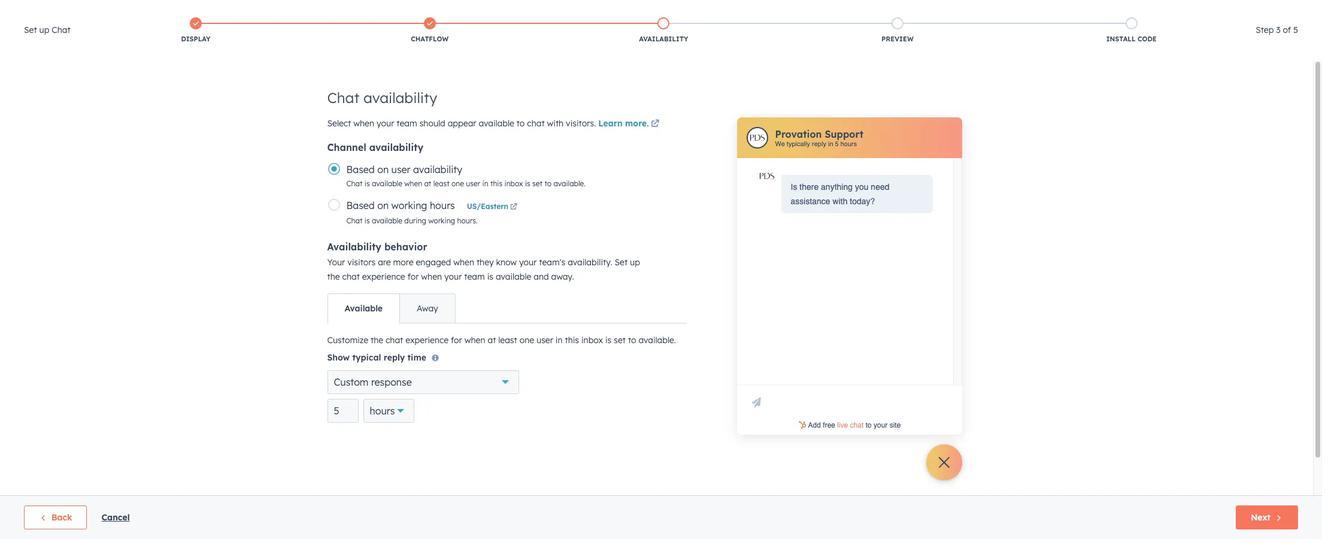 Task type: describe. For each thing, give the bounding box(es) containing it.
2 vertical spatial chat
[[386, 335, 403, 346]]

search image
[[1298, 31, 1306, 40]]

preview list item
[[781, 15, 1015, 46]]

set inside heading
[[24, 25, 37, 35]]

up inside set up chat heading
[[39, 25, 49, 35]]

there
[[800, 182, 819, 192]]

during
[[405, 216, 427, 225]]

back
[[52, 512, 72, 523]]

0 vertical spatial at
[[424, 179, 432, 188]]

2 vertical spatial user
[[537, 335, 554, 346]]

select when your team should appear available to chat with visitors.
[[327, 118, 596, 129]]

availability for chat availability
[[364, 89, 437, 107]]

3 menu item from the left
[[1089, 0, 1116, 19]]

learn more. link
[[599, 117, 662, 132]]

us/eastern link
[[467, 202, 519, 213]]

chat for chat is available during working hours.
[[347, 216, 363, 225]]

agent says: is there anything you need assistance with today? element
[[791, 180, 924, 208]]

cancel
[[101, 512, 130, 523]]

1 horizontal spatial working
[[429, 216, 455, 225]]

1 menu item from the left
[[1018, 0, 1066, 19]]

more.
[[625, 118, 649, 129]]

2 vertical spatial availability
[[413, 164, 463, 176]]

we
[[776, 140, 785, 148]]

hours button
[[363, 399, 415, 423]]

availability for channel availability
[[369, 141, 424, 153]]

0 horizontal spatial to
[[517, 118, 525, 129]]

customize the chat experience for when at least one user in this inbox is set to available.
[[327, 335, 676, 346]]

is
[[791, 182, 798, 192]]

link opens in a new window image for based on working hours
[[510, 202, 518, 213]]

2 horizontal spatial chat
[[527, 118, 545, 129]]

0 horizontal spatial your
[[377, 118, 394, 129]]

availability.
[[568, 257, 613, 268]]

Search HubSpot search field
[[1155, 25, 1301, 46]]

custom
[[334, 376, 369, 388]]

back button
[[24, 506, 87, 530]]

hubspot-live-chat-viral-iframe element
[[740, 420, 960, 432]]

for inside availability behavior your visitors are more engaged when they know your team's availability. set up the chat experience for when your team is available and away.
[[408, 271, 419, 282]]

team's
[[539, 257, 566, 268]]

1 horizontal spatial this
[[565, 335, 579, 346]]

more
[[393, 257, 414, 268]]

next
[[1252, 512, 1271, 523]]

install code
[[1107, 35, 1157, 43]]

set up chat heading
[[24, 23, 71, 37]]

they
[[477, 257, 494, 268]]

you
[[855, 182, 869, 192]]

1 horizontal spatial experience
[[406, 335, 449, 346]]

code
[[1138, 35, 1157, 43]]

1 horizontal spatial 5
[[1294, 25, 1299, 35]]

up inside availability behavior your visitors are more engaged when they know your team's availability. set up the chat experience for when your team is available and away.
[[630, 257, 640, 268]]

search button
[[1292, 25, 1312, 46]]

select
[[327, 118, 351, 129]]

2 horizontal spatial your
[[519, 257, 537, 268]]

list containing display
[[79, 15, 1249, 46]]

reply inside provation support we typically reply in 5 hours
[[812, 140, 827, 148]]

assistance
[[791, 197, 831, 206]]

channel
[[327, 141, 367, 153]]

help image
[[1122, 5, 1133, 16]]

custom response
[[334, 376, 412, 388]]

chatflow
[[411, 35, 449, 43]]

preview
[[882, 35, 914, 43]]

tab list containing available
[[327, 294, 456, 324]]

behavior
[[385, 241, 427, 253]]

typical
[[353, 352, 381, 363]]

1 horizontal spatial to
[[545, 179, 552, 188]]

channel availability
[[327, 141, 424, 153]]

based on working hours
[[347, 200, 455, 211]]

are
[[378, 257, 391, 268]]

experience inside availability behavior your visitors are more engaged when they know your team's availability. set up the chat experience for when your team is available and away.
[[362, 271, 405, 282]]

availability behavior your visitors are more engaged when they know your team's availability. set up the chat experience for when your team is available and away.
[[327, 241, 640, 282]]

2 vertical spatial in
[[556, 335, 563, 346]]

your
[[327, 257, 345, 268]]

in inside provation support we typically reply in 5 hours
[[829, 140, 834, 148]]

0 vertical spatial least
[[434, 179, 450, 188]]

1 horizontal spatial for
[[451, 335, 462, 346]]

0 horizontal spatial inbox
[[505, 179, 523, 188]]

anything
[[821, 182, 853, 192]]

show
[[327, 352, 350, 363]]

available right appear
[[479, 118, 515, 129]]

chat inside heading
[[52, 25, 71, 35]]

display
[[181, 35, 211, 43]]

and
[[534, 271, 549, 282]]

1 horizontal spatial at
[[488, 335, 496, 346]]

engaged
[[416, 257, 451, 268]]

step
[[1256, 25, 1275, 35]]

0 vertical spatial this
[[491, 179, 503, 188]]

available link
[[328, 294, 400, 323]]

appear
[[448, 118, 477, 129]]

1 horizontal spatial one
[[520, 335, 534, 346]]

the inside availability behavior your visitors are more engaged when they know your team's availability. set up the chat experience for when your team is available and away.
[[327, 271, 340, 282]]

us/eastern
[[467, 202, 509, 211]]

0 horizontal spatial in
[[483, 179, 489, 188]]

2 horizontal spatial to
[[628, 335, 637, 346]]

availability for availability behavior your visitors are more engaged when they know your team's availability. set up the chat experience for when your team is available and away.
[[327, 241, 382, 253]]

0 vertical spatial available.
[[554, 179, 586, 188]]

on for working
[[378, 200, 389, 211]]

1 vertical spatial available.
[[639, 335, 676, 346]]

away
[[417, 303, 438, 314]]



Task type: vqa. For each thing, say whether or not it's contained in the screenshot.
bottom on
yes



Task type: locate. For each thing, give the bounding box(es) containing it.
chatflow completed list item
[[313, 15, 547, 46]]

for
[[408, 271, 419, 282], [451, 335, 462, 346]]

0 vertical spatial link opens in a new window image
[[651, 117, 660, 132]]

based for based on working hours
[[347, 200, 375, 211]]

1 vertical spatial based
[[347, 200, 375, 211]]

on up chat is available during working hours.
[[378, 200, 389, 211]]

0 vertical spatial team
[[397, 118, 417, 129]]

link opens in a new window image inside us/eastern link
[[510, 204, 518, 211]]

1 horizontal spatial team
[[465, 271, 485, 282]]

0 horizontal spatial reply
[[384, 352, 405, 363]]

0 horizontal spatial set
[[533, 179, 543, 188]]

time
[[408, 352, 427, 363]]

show typical reply time
[[327, 352, 427, 363]]

5 right typically
[[836, 140, 839, 148]]

0 vertical spatial your
[[377, 118, 394, 129]]

customize
[[327, 335, 368, 346]]

chat down visitors
[[342, 271, 360, 282]]

0 vertical spatial with
[[547, 118, 564, 129]]

reply left time on the bottom left of page
[[384, 352, 405, 363]]

set
[[24, 25, 37, 35], [615, 257, 628, 268]]

support
[[825, 128, 864, 140]]

one
[[452, 179, 464, 188], [520, 335, 534, 346]]

available down know
[[496, 271, 532, 282]]

hours down chat is available when at least one user in this inbox is set to available.
[[430, 200, 455, 211]]

0 horizontal spatial team
[[397, 118, 417, 129]]

list
[[79, 15, 1249, 46]]

up
[[39, 25, 49, 35], [630, 257, 640, 268]]

availability inside availability behavior your visitors are more engaged when they know your team's availability. set up the chat experience for when your team is available and away.
[[327, 241, 382, 253]]

hours inside provation support we typically reply in 5 hours
[[841, 140, 858, 148]]

menu
[[1018, 0, 1308, 19]]

on down channel availability
[[378, 164, 389, 176]]

typically
[[787, 140, 811, 148]]

0 vertical spatial based
[[347, 164, 375, 176]]

1 vertical spatial experience
[[406, 335, 449, 346]]

1 on from the top
[[378, 164, 389, 176]]

0 vertical spatial hours
[[841, 140, 858, 148]]

1 horizontal spatial up
[[630, 257, 640, 268]]

link opens in a new window image
[[651, 117, 660, 132], [510, 202, 518, 213]]

0 vertical spatial availability
[[364, 89, 437, 107]]

chat is available when at least one user in this inbox is set to available.
[[347, 179, 586, 188]]

with down anything
[[833, 197, 848, 206]]

1 vertical spatial this
[[565, 335, 579, 346]]

2 menu item from the left
[[1066, 0, 1089, 19]]

link opens in a new window image for select when your team should appear available to chat with visitors.
[[651, 117, 660, 132]]

learn
[[599, 118, 623, 129]]

chat for chat is available when at least one user in this inbox is set to available.
[[347, 179, 363, 188]]

chat availability
[[327, 89, 437, 107]]

availability up the based on user availability
[[369, 141, 424, 153]]

to
[[517, 118, 525, 129], [545, 179, 552, 188], [628, 335, 637, 346]]

0 horizontal spatial availability
[[327, 241, 382, 253]]

0 vertical spatial working
[[392, 200, 427, 211]]

0 horizontal spatial hours
[[370, 405, 395, 417]]

0 vertical spatial set
[[533, 179, 543, 188]]

link opens in a new window image
[[651, 120, 660, 129], [510, 204, 518, 211]]

1 horizontal spatial set
[[614, 335, 626, 346]]

1 vertical spatial inbox
[[582, 335, 603, 346]]

response
[[371, 376, 412, 388]]

learn more.
[[599, 118, 649, 129]]

5 inside provation support we typically reply in 5 hours
[[836, 140, 839, 148]]

0 vertical spatial user
[[392, 164, 411, 176]]

available down the based on user availability
[[372, 179, 403, 188]]

2 horizontal spatial hours
[[841, 140, 858, 148]]

today?
[[850, 197, 876, 206]]

install
[[1107, 35, 1136, 43]]

0 horizontal spatial user
[[392, 164, 411, 176]]

the up show typical reply time
[[371, 335, 383, 346]]

1 horizontal spatial reply
[[812, 140, 827, 148]]

0 horizontal spatial up
[[39, 25, 49, 35]]

on for user
[[378, 164, 389, 176]]

1 vertical spatial up
[[630, 257, 640, 268]]

help button
[[1117, 0, 1138, 19]]

available
[[479, 118, 515, 129], [372, 179, 403, 188], [372, 216, 403, 225], [496, 271, 532, 282]]

0 vertical spatial inbox
[[505, 179, 523, 188]]

availability list item
[[547, 15, 781, 46]]

1 vertical spatial in
[[483, 179, 489, 188]]

experience down are
[[362, 271, 405, 282]]

2 vertical spatial to
[[628, 335, 637, 346]]

0 vertical spatial to
[[517, 118, 525, 129]]

provation support we typically reply in 5 hours
[[776, 128, 864, 148]]

in
[[829, 140, 834, 148], [483, 179, 489, 188], [556, 335, 563, 346]]

link opens in a new window image for based on working hours
[[510, 204, 518, 211]]

1 based from the top
[[347, 164, 375, 176]]

2 vertical spatial hours
[[370, 405, 395, 417]]

chat up show typical reply time
[[386, 335, 403, 346]]

link opens in a new window image right us/eastern
[[510, 202, 518, 213]]

away.
[[552, 271, 574, 282]]

hours
[[841, 140, 858, 148], [430, 200, 455, 211], [370, 405, 395, 417]]

on
[[378, 164, 389, 176], [378, 200, 389, 211]]

is
[[365, 179, 370, 188], [525, 179, 531, 188], [365, 216, 370, 225], [487, 271, 494, 282], [606, 335, 612, 346]]

experience up time on the bottom left of page
[[406, 335, 449, 346]]

1 vertical spatial your
[[519, 257, 537, 268]]

5 right of on the right top of page
[[1294, 25, 1299, 35]]

display completed list item
[[79, 15, 313, 46]]

0 vertical spatial chat
[[527, 118, 545, 129]]

1 horizontal spatial user
[[466, 179, 481, 188]]

know
[[496, 257, 517, 268]]

0 vertical spatial 5
[[1294, 25, 1299, 35]]

1 vertical spatial one
[[520, 335, 534, 346]]

is there anything you need assistance with today?
[[791, 182, 890, 206]]

link opens in a new window image inside learn more. link
[[651, 120, 660, 129]]

1 horizontal spatial availability
[[639, 35, 689, 43]]

1 vertical spatial chat
[[342, 271, 360, 282]]

2 on from the top
[[378, 200, 389, 211]]

reply right typically
[[812, 140, 827, 148]]

1 horizontal spatial hours
[[430, 200, 455, 211]]

1 vertical spatial on
[[378, 200, 389, 211]]

hours.
[[457, 216, 478, 225]]

hours down response
[[370, 405, 395, 417]]

visitors
[[348, 257, 376, 268]]

of
[[1284, 25, 1292, 35]]

experience
[[362, 271, 405, 282], [406, 335, 449, 346]]

at
[[424, 179, 432, 188], [488, 335, 496, 346]]

0 horizontal spatial chat
[[342, 271, 360, 282]]

0 horizontal spatial set
[[24, 25, 37, 35]]

1 vertical spatial set
[[615, 257, 628, 268]]

1 vertical spatial availability
[[369, 141, 424, 153]]

availability
[[639, 35, 689, 43], [327, 241, 382, 253]]

team
[[397, 118, 417, 129], [465, 271, 485, 282]]

menu item
[[1018, 0, 1066, 19], [1066, 0, 1089, 19], [1089, 0, 1116, 19]]

5
[[1294, 25, 1299, 35], [836, 140, 839, 148]]

1 horizontal spatial chat
[[386, 335, 403, 346]]

your up and
[[519, 257, 537, 268]]

3
[[1277, 25, 1281, 35]]

None text field
[[327, 399, 359, 423]]

2 based from the top
[[347, 200, 375, 211]]

chat
[[527, 118, 545, 129], [342, 271, 360, 282], [386, 335, 403, 346]]

chat left visitors.
[[527, 118, 545, 129]]

with inside is there anything you need assistance with today?
[[833, 197, 848, 206]]

need
[[871, 182, 890, 192]]

0 vertical spatial set
[[24, 25, 37, 35]]

the
[[327, 271, 340, 282], [371, 335, 383, 346]]

availability inside list item
[[639, 35, 689, 43]]

set
[[533, 179, 543, 188], [614, 335, 626, 346]]

0 horizontal spatial experience
[[362, 271, 405, 282]]

hours inside 'popup button'
[[370, 405, 395, 417]]

should
[[420, 118, 446, 129]]

for down away "link"
[[451, 335, 462, 346]]

0 vertical spatial for
[[408, 271, 419, 282]]

0 horizontal spatial link opens in a new window image
[[510, 202, 518, 213]]

availability up should
[[364, 89, 437, 107]]

1 horizontal spatial inbox
[[582, 335, 603, 346]]

team inside availability behavior your visitors are more engaged when they know your team's availability. set up the chat experience for when your team is available and away.
[[465, 271, 485, 282]]

0 horizontal spatial one
[[452, 179, 464, 188]]

your down chat availability
[[377, 118, 394, 129]]

based
[[347, 164, 375, 176], [347, 200, 375, 211]]

1 horizontal spatial your
[[445, 271, 462, 282]]

0 horizontal spatial the
[[327, 271, 340, 282]]

based on user availability
[[347, 164, 463, 176]]

link opens in a new window image right more.
[[651, 120, 660, 129]]

next button
[[1237, 506, 1299, 530]]

1 horizontal spatial set
[[615, 257, 628, 268]]

1 horizontal spatial least
[[499, 335, 517, 346]]

availability
[[364, 89, 437, 107], [369, 141, 424, 153], [413, 164, 463, 176]]

0 vertical spatial availability
[[639, 35, 689, 43]]

1 vertical spatial link opens in a new window image
[[510, 204, 518, 211]]

the down your
[[327, 271, 340, 282]]

availability for availability
[[639, 35, 689, 43]]

1 vertical spatial team
[[465, 271, 485, 282]]

1 horizontal spatial link opens in a new window image
[[651, 117, 660, 132]]

0 horizontal spatial link opens in a new window image
[[510, 204, 518, 211]]

0 vertical spatial one
[[452, 179, 464, 188]]

0 vertical spatial reply
[[812, 140, 827, 148]]

available
[[345, 303, 383, 314]]

available inside availability behavior your visitors are more engaged when they know your team's availability. set up the chat experience for when your team is available and away.
[[496, 271, 532, 282]]

0 horizontal spatial available.
[[554, 179, 586, 188]]

with
[[547, 118, 564, 129], [833, 197, 848, 206]]

when
[[354, 118, 374, 129], [405, 179, 422, 188], [454, 257, 475, 268], [421, 271, 442, 282], [465, 335, 486, 346]]

availability up chat is available when at least one user in this inbox is set to available.
[[413, 164, 463, 176]]

based up chat is available during working hours.
[[347, 200, 375, 211]]

provation
[[776, 128, 822, 140]]

0 horizontal spatial least
[[434, 179, 450, 188]]

0 vertical spatial experience
[[362, 271, 405, 282]]

team down they
[[465, 271, 485, 282]]

1 vertical spatial the
[[371, 335, 383, 346]]

reply
[[812, 140, 827, 148], [384, 352, 405, 363]]

available down based on working hours
[[372, 216, 403, 225]]

working up chat is available during working hours.
[[392, 200, 427, 211]]

with left visitors.
[[547, 118, 564, 129]]

your down engaged
[[445, 271, 462, 282]]

visitors.
[[566, 118, 596, 129]]

link opens in a new window image for select when your team should appear available to chat with visitors.
[[651, 120, 660, 129]]

working
[[392, 200, 427, 211], [429, 216, 455, 225]]

link opens in a new window image right us/eastern
[[510, 204, 518, 211]]

chat inside availability behavior your visitors are more engaged when they know your team's availability. set up the chat experience for when your team is available and away.
[[342, 271, 360, 282]]

is inside availability behavior your visitors are more engaged when they know your team's availability. set up the chat experience for when your team is available and away.
[[487, 271, 494, 282]]

least
[[434, 179, 450, 188], [499, 335, 517, 346]]

link opens in a new window image right more.
[[651, 117, 660, 132]]

1 vertical spatial set
[[614, 335, 626, 346]]

cancel button
[[101, 510, 130, 525]]

chat
[[52, 25, 71, 35], [327, 89, 360, 107], [347, 179, 363, 188], [347, 216, 363, 225]]

chat for chat availability
[[327, 89, 360, 107]]

based down channel in the top of the page
[[347, 164, 375, 176]]

based for based on user availability
[[347, 164, 375, 176]]

0 vertical spatial up
[[39, 25, 49, 35]]

chat is available during working hours.
[[347, 216, 478, 225]]

set inside availability behavior your visitors are more engaged when they know your team's availability. set up the chat experience for when your team is available and away.
[[615, 257, 628, 268]]

1 vertical spatial availability
[[327, 241, 382, 253]]

0 horizontal spatial with
[[547, 118, 564, 129]]

team left should
[[397, 118, 417, 129]]

1 vertical spatial hours
[[430, 200, 455, 211]]

away link
[[400, 294, 455, 323]]

set up chat
[[24, 25, 71, 35]]

inbox
[[505, 179, 523, 188], [582, 335, 603, 346]]

1 horizontal spatial available.
[[639, 335, 676, 346]]

0 vertical spatial the
[[327, 271, 340, 282]]

hours up anything
[[841, 140, 858, 148]]

1 horizontal spatial in
[[556, 335, 563, 346]]

for down more
[[408, 271, 419, 282]]

2 vertical spatial your
[[445, 271, 462, 282]]

0 horizontal spatial this
[[491, 179, 503, 188]]

tab list
[[327, 294, 456, 324]]

0 horizontal spatial working
[[392, 200, 427, 211]]

user
[[392, 164, 411, 176], [466, 179, 481, 188], [537, 335, 554, 346]]

custom response button
[[327, 370, 519, 394]]

1 horizontal spatial with
[[833, 197, 848, 206]]

this
[[491, 179, 503, 188], [565, 335, 579, 346]]

1 vertical spatial link opens in a new window image
[[510, 202, 518, 213]]

available.
[[554, 179, 586, 188], [639, 335, 676, 346]]

install code list item
[[1015, 15, 1249, 46]]

step 3 of 5
[[1256, 25, 1299, 35]]

1 vertical spatial reply
[[384, 352, 405, 363]]

working left the hours.
[[429, 216, 455, 225]]



